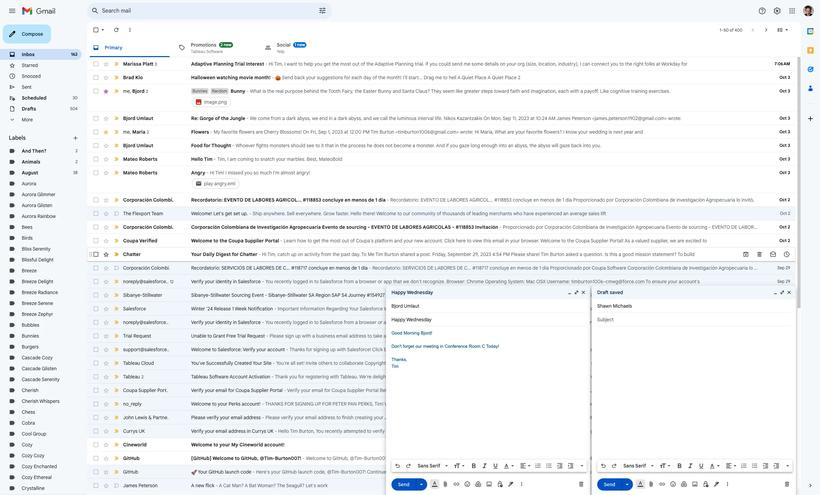 Task type: describe. For each thing, give the bounding box(es) containing it.
1 horizontal spatial my
[[231, 442, 238, 448]]

your left daily
[[191, 252, 202, 258]]

of right 50
[[730, 27, 734, 33]]

trial
[[432, 333, 440, 339]]

the left sourc
[[803, 292, 810, 299]]

redo ‪(⌘y)‬ image for michaels
[[611, 463, 618, 470]]

1 vertical spatial tim!
[[375, 401, 384, 407]]

finish
[[342, 415, 354, 421]]

row containing no_reply
[[87, 398, 796, 411]]

& left partners
[[455, 415, 458, 421]]

2 cmwg@force.com from the top
[[606, 320, 645, 326]]

pan
[[348, 401, 357, 407]]

approaching
[[650, 306, 677, 312]]

cascade for cascade serenity
[[22, 377, 41, 383]]

31 ‌ from the left
[[490, 333, 491, 339]]

a left post.
[[417, 252, 419, 258]]

end
[[320, 115, 328, 122]]

1 currys from the left
[[123, 429, 138, 435]]

& left partne. on the bottom
[[149, 415, 152, 421]]

1 vertical spatial on
[[303, 129, 309, 135]]

1 mateo from the top
[[123, 156, 138, 162]]

important according to google magic. switch for sibanye-stillwater
[[113, 292, 120, 299]]

1 sibanye- from the left
[[123, 292, 143, 299]]

more formatting options image for shawn michaels
[[785, 463, 792, 470]]

1 month! from the left
[[255, 75, 271, 81]]

perks:
[[708, 401, 724, 407]]

1 agricolas from the left
[[423, 224, 451, 230]]

0 vertical spatial proporcionado
[[574, 197, 606, 203]]

this up underline ‪(⌘u)‬ icon
[[497, 456, 505, 462]]

1 c... from the left
[[283, 265, 290, 271]]

2 vertical spatial browser:
[[430, 429, 449, 435]]

free
[[226, 333, 236, 339]]

new up post.
[[415, 238, 424, 244]]

serif for bjord umlaut
[[430, 463, 441, 469]]

colombi. for corporación colombiana de investigación agropecuaria evento de sourcing - evento de labores agricolas -  #118853 invitación - proporcionado por corporación colombiana de investigación agropecuaria evento de sourcing - evento de labores agricolas - #118853 invita
[[153, 224, 174, 230]]

conference
[[445, 344, 468, 349]]

2 favorite from the left
[[527, 129, 543, 135]]

14 row from the top
[[87, 261, 821, 275]]

part
[[427, 374, 436, 380]]

leading
[[472, 211, 488, 217]]

1 recognize. from the top
[[423, 279, 446, 285]]

we left call
[[373, 115, 379, 122]]

2 sibanye- from the left
[[191, 292, 211, 299]]

draft saved
[[598, 290, 624, 296]]

easily
[[487, 347, 499, 353]]

2 '24 from the left
[[620, 306, 627, 312]]

github up the seagull?
[[282, 469, 297, 476]]

insert emoji ‪(⌘⇧2)‬ image
[[464, 481, 471, 488]]

did
[[536, 388, 543, 394]]

aurora rainbow
[[22, 213, 56, 220]]

4 ‌ from the left
[[458, 333, 458, 339]]

send for happy wednesday
[[398, 482, 410, 488]]

1 s4 from the left
[[342, 292, 347, 299]]

menos down past
[[336, 265, 350, 271]]

1 vertical spatial let's
[[306, 483, 316, 489]]

you right if
[[450, 143, 458, 149]]

0 horizontal spatial we
[[250, 115, 257, 122]]

cozy for cozy cozy
[[22, 453, 33, 459]]

1 horizontal spatial por
[[584, 265, 591, 271]]

mon,
[[491, 115, 502, 122]]

1 vertical spatial wrote:
[[460, 129, 474, 135]]

0 vertical spatial all
[[291, 360, 296, 367]]

advanced search options image
[[316, 4, 329, 17]]

1 journey from the left
[[348, 292, 366, 299]]

1 sa from the left
[[309, 292, 315, 299]]

2 vertical spatial recently
[[325, 429, 343, 435]]

insert link ‪(⌘k)‬ image
[[659, 481, 666, 488]]

sep 29 for verify your identity in salesforce - you recently logged in to salesforce from a browser or app that we don't recognize. browser: chrome operating system: mac osx username: timburton1006-cmwg@force.com to ensure your account's
[[778, 279, 791, 284]]

oct 2 for recordatorio: evento de labores agricol... #118853 concluye en menos de 1 día - recordatorio: evento de labores agricol... #118853 concluye en menos de 1 día proporcionado por corporación colombiana de investigación agropecuaria lo invitó,
[[780, 197, 791, 203]]

7 oct 3 from the top
[[780, 170, 791, 175]]

thanks
[[290, 347, 305, 353]]

29 row from the top
[[87, 466, 796, 479]]

0 vertical spatial get
[[324, 61, 331, 67]]

marbles.
[[287, 156, 306, 162]]

me left 'maria'
[[123, 129, 130, 135]]

github down currys uk at the bottom left
[[123, 456, 140, 462]]

i inside cell
[[226, 170, 227, 176]]

refresh image
[[113, 27, 120, 33]]

the left 'abyss'
[[530, 143, 537, 149]]

aurora for aurora rainbow
[[22, 213, 36, 220]]

you right connect
[[611, 61, 619, 67]]

labels heading
[[9, 135, 72, 142]]

6 row from the top
[[87, 139, 796, 152]]

breeze for breeze delight
[[22, 279, 37, 285]]

james peterson
[[123, 483, 158, 489]]

, for maria
[[130, 129, 131, 135]]

1 horizontal spatial code,
[[664, 456, 676, 462]]

1 notification from the left
[[248, 306, 273, 312]]

you inside cell
[[245, 170, 252, 176]]

sans serif option for umlaut
[[417, 463, 444, 470]]

in inside message body text field
[[440, 344, 444, 349]]

1 vertical spatial get
[[225, 211, 232, 217]]

2 vertical spatial proporcionado
[[550, 265, 582, 271]]

row containing tableau cloud
[[87, 357, 796, 370]]

row containing coupa verified
[[87, 234, 796, 248]]

3 inside marissa platt 3
[[155, 61, 157, 67]]

behind
[[304, 88, 319, 94]]

1 vertical spatial proporcionado
[[503, 224, 535, 230]]

35 ‌ from the left
[[495, 333, 495, 339]]

1 vertical spatial have
[[400, 374, 410, 380]]

with up thanks
[[302, 333, 311, 339]]

2 instance from the left
[[510, 306, 529, 312]]

serif for shawn michaels
[[636, 463, 647, 469]]

1 vertical spatial on
[[298, 252, 303, 258]]

1 horizontal spatial hello
[[278, 429, 289, 435]]

promotions, 2 new messages, tab
[[173, 38, 259, 57]]

1 vertical spatial if
[[523, 388, 526, 394]]

github's
[[638, 469, 657, 476]]

0 vertical spatial mac
[[526, 279, 536, 285]]

work
[[318, 483, 328, 489]]

community for part
[[469, 374, 493, 380]]

#118853 up everywhere.
[[303, 197, 321, 203]]

16 ‌ from the left
[[472, 333, 472, 339]]

coupa down "question."
[[592, 265, 606, 271]]

breeze for breeze radiance
[[22, 290, 37, 296]]

morning
[[404, 331, 420, 336]]

cascade for cascade glisten
[[22, 366, 41, 372]]

5 stillwater from the left
[[554, 292, 574, 299]]

22 ‌ from the left
[[480, 333, 480, 339]]

2 adaptive from the left
[[375, 61, 394, 67]]

is
[[605, 252, 609, 258]]

1 horizontal spatial who
[[588, 456, 597, 462]]

29,
[[473, 252, 479, 258]]

the down all
[[443, 374, 450, 380]]

0 vertical spatial come
[[258, 115, 270, 122]]

draft saved dialog
[[592, 286, 796, 496]]

aurora link
[[22, 181, 36, 187]]

1 vertical spatial mac
[[526, 320, 536, 326]]

blissful delight link
[[22, 257, 54, 263]]

0 vertical spatial account!
[[242, 401, 261, 407]]

become
[[394, 143, 412, 149]]

1 horizontal spatial an
[[564, 211, 569, 217]]

0 vertical spatial should
[[291, 143, 306, 149]]

41 ‌ from the left
[[503, 333, 503, 339]]

0 vertical spatial invitó,
[[742, 197, 755, 203]]

1 horizontal spatial build
[[726, 456, 736, 462]]

gmail image
[[22, 4, 59, 18]]

primary tab
[[87, 38, 173, 57]]

0 horizontal spatial are
[[256, 129, 263, 135]]

am
[[230, 156, 237, 162]]

2 vertical spatial can
[[593, 469, 601, 476]]

support image
[[759, 7, 767, 15]]

0 vertical spatial can
[[583, 61, 591, 67]]

burton007! up 'continue'
[[364, 456, 389, 462]]

0 horizontal spatial what
[[250, 88, 262, 94]]

close image for happy wednesday
[[581, 290, 586, 295]]

github left entering
[[419, 469, 434, 476]]

0 vertical spatial back
[[295, 75, 305, 81]]

1 sap from the left
[[332, 292, 341, 299]]

delight for blissful delight
[[38, 257, 54, 263]]

wednesday
[[407, 290, 433, 296]]

we right supplier,
[[670, 238, 677, 244]]

0 vertical spatial sep 22
[[777, 456, 791, 461]]

supplier down activation
[[251, 388, 269, 394]]

to down are
[[636, 429, 641, 435]]

insert emoji ‪(⌘⇧2)‬ image
[[670, 481, 677, 488]]

2 vertical spatial at
[[344, 129, 349, 135]]

1 bunny from the left
[[231, 88, 246, 94]]

1 planning from the left
[[213, 61, 234, 67]]

brad klo
[[123, 75, 143, 81]]

use
[[598, 456, 606, 462]]

github up james peterson
[[123, 469, 138, 476]]

important according to google magic. switch for support@salesforce..
[[113, 347, 120, 353]]

row containing marissa platt
[[87, 57, 796, 71]]

1 vertical spatial account
[[230, 374, 248, 380]]

cozy up cascade glisten
[[42, 355, 53, 361]]

so
[[254, 170, 259, 176]]

a right the asked
[[580, 252, 583, 258]]

we right why
[[517, 401, 523, 407]]

1 sep 29 from the top
[[778, 265, 791, 271]]

2 launch from the left
[[298, 469, 313, 476]]

pop out image
[[780, 290, 786, 295]]

salesforce down sibanye-stillwater sourcing event - sibanye-stillwater sa region sap s4 journey #154927 has been changed - powered by sibanye-stillwater sourcing event - sibanye-stillwater sa region sap s4 journey #154927 has been changed sibanye-stillwater made the following changes to the sourc
[[486, 306, 509, 312]]

2 you've from the left
[[577, 360, 590, 367]]

operating for 13th 'row' from the bottom of the main content containing promotions
[[485, 320, 507, 326]]

you right help
[[315, 61, 323, 67]]

2 servicios from the left
[[403, 265, 427, 271]]

meeting
[[423, 344, 439, 349]]

2 vertical spatial ensure
[[642, 429, 657, 435]]

you've successfully created your site - you're all set! invite others to collaborate copyright © 2023 tableau software. all rights reserved. 1621 n 34th st. seattle, wa 98103 privacy. you've got it.
[[191, 360, 604, 367]]

2 oct 3 from the top
[[780, 88, 791, 94]]

56 ‌ from the left
[[521, 333, 521, 339]]

3 john from the left
[[430, 415, 440, 421]]

and inside 'row'
[[436, 143, 445, 149]]

row containing cineworld
[[87, 438, 796, 452]]

browser: for 13th 'row' from the bottom of the main content containing promotions
[[447, 320, 466, 326]]

oct 3 for re: gorge of the jungle
[[780, 116, 791, 121]]

help
[[304, 61, 314, 67]]

51 ‌ from the left
[[515, 333, 515, 339]]

breeze serene
[[22, 301, 53, 307]]

cozy for cozy ethereal
[[22, 475, 33, 481]]

0 vertical spatial have
[[524, 211, 534, 217]]

noreply@salesforce.. for noreply@salesforce.. 12
[[123, 279, 169, 285]]

aurora for aurora glimmer
[[22, 192, 36, 198]]

1 chatter from the left
[[123, 252, 141, 258]]

to left me
[[362, 252, 367, 258]]

timburton1006@gmail.com.gb.currys
[[554, 429, 635, 435]]

thu, sep 28, 2023, 5:52 pm element
[[778, 319, 791, 326]]

ethereal
[[34, 475, 52, 481]]

salesforce up week
[[238, 279, 261, 285]]

1 horizontal spatial abyss,
[[349, 115, 362, 122]]

inbox link
[[22, 51, 35, 58]]

tim! inside cell
[[215, 170, 224, 176]]

indent more ‪(⌘])‬ image for michaels
[[774, 463, 780, 470]]

aurora glimmer link
[[22, 192, 56, 198]]

13 ‌ from the left
[[469, 333, 469, 339]]

a right hell
[[458, 75, 461, 81]]

insert signature image for umlaut
[[508, 481, 515, 488]]

0 vertical spatial that
[[325, 143, 334, 149]]

the left process
[[340, 143, 347, 149]]

2023 right 11,
[[519, 115, 529, 122]]

1 vertical spatial account's
[[679, 320, 700, 326]]

12:00
[[350, 129, 362, 135]]

benefit
[[571, 374, 587, 380]]

1 horizontal spatial are
[[508, 129, 515, 135]]

insert files using drive image for shawn michaels
[[681, 481, 688, 488]]

tab list containing promotions
[[87, 38, 802, 57]]

or for important according to google magic. switch associated with noreply@salesforce..
[[378, 320, 383, 326]]

3 corporación colombi. from the top
[[123, 265, 170, 271]]

1 request from the left
[[133, 333, 151, 339]]

1 adaptive from the left
[[191, 61, 212, 67]]

numbered list ‪(⌘⇧7)‬ image
[[535, 463, 542, 470]]

username: down women
[[530, 429, 553, 435]]

loyalty
[[409, 401, 423, 407]]

hope
[[504, 374, 515, 380]]

49 ‌ from the left
[[512, 333, 512, 339]]

github right use
[[607, 456, 622, 462]]

it
[[321, 143, 324, 149]]

sans serif option for michaels
[[623, 463, 650, 470]]

breeze zephyr
[[22, 311, 53, 318]]

activity
[[305, 252, 320, 258]]

36 ‌ from the left
[[497, 333, 497, 339]]

bunny - what is the real purpose behind the tooth fairy, the easter bunny and santa claus? they seem like greater steps toward faith and imagination, each with a payoff. like cognitive training exercises.
[[231, 88, 671, 94]]

1 #154927 from the left
[[367, 292, 385, 299]]

roberts for eighth 'row'
[[139, 170, 158, 176]]

signing for for
[[314, 347, 329, 353]]

2 vertical spatial chrome
[[450, 429, 467, 435]]

0 horizontal spatial james
[[123, 483, 137, 489]]

6 sibanye- from the left
[[695, 292, 714, 299]]

some
[[472, 61, 484, 67]]

0 vertical spatial wrote:
[[669, 115, 682, 122]]

tableau for tableau software account activation - thank you for registering with tableau. we're delighted to have you as part of the tableau community and hope you'll come back often to benefit from our forums, training videos, user groups and
[[191, 374, 208, 380]]

interval
[[418, 115, 434, 122]]

2 into from the left
[[583, 143, 591, 149]]

row containing chatter
[[87, 248, 796, 261]]

oct 2 for corporación colombiana de investigación agropecuaria evento de sourcing - evento de labores agricolas -  #118853 invitación - proporcionado por corporación colombiana de investigación agropecuaria evento de sourcing - evento de labores agricolas - #118853 invita
[[780, 225, 791, 230]]

1,
[[328, 129, 331, 135]]

tim inside thanks, tim
[[392, 364, 399, 369]]

burton down call
[[380, 129, 395, 135]]

from right activity
[[321, 252, 332, 258]]

username: down the service
[[547, 320, 570, 326]]

of left over
[[531, 456, 535, 462]]

github up the flick
[[209, 469, 224, 476]]

row containing john lewis & partne.
[[87, 411, 796, 425]]

3 for 'row' containing brad klo
[[788, 75, 791, 80]]

spend
[[685, 388, 699, 394]]

username: up minimize image
[[547, 279, 570, 285]]

main menu image
[[8, 7, 16, 15]]

cherish whispers
[[22, 399, 60, 405]]

partners
[[460, 415, 478, 421]]

up right catch in the bottom left of the page
[[291, 252, 297, 258]]

38
[[73, 170, 78, 175]]

0 vertical spatial by
[[452, 292, 457, 299]]

share!﻿
[[527, 252, 540, 258]]

blossoms!
[[280, 129, 302, 135]]

and then?
[[22, 148, 46, 154]]

and right platform
[[394, 238, 403, 244]]

1 horizontal spatial the
[[277, 483, 285, 489]]

i left want
[[285, 61, 286, 67]]

send inside main content
[[282, 75, 293, 81]]

2 vertical spatial operating
[[468, 429, 490, 435]]

from down past
[[344, 279, 354, 285]]

🎃 image
[[276, 75, 281, 81]]

glisten for aurora glisten
[[37, 203, 52, 209]]

2 vertical spatial system:
[[491, 429, 508, 435]]

47 ‌ from the left
[[510, 333, 510, 339]]

burton007! left 'continue'
[[341, 469, 366, 476]]

with left payoff.
[[571, 88, 580, 94]]

1 changed from the left
[[408, 292, 427, 299]]

to left easily
[[480, 347, 486, 353]]

coupa up the asked
[[576, 238, 590, 244]]

40 ‌ from the left
[[501, 333, 501, 339]]

salesforce down week
[[238, 320, 261, 326]]

12 ‌ from the left
[[467, 333, 467, 339]]

breeze delight link
[[22, 279, 53, 285]]

everywhere.
[[296, 211, 323, 217]]

sign
[[285, 333, 294, 339]]

concluye up corporación colombiana de investigación agropecuaria evento de sourcing - evento de labores agricolas -  #118853 invitación - proporcionado por corporación colombiana de investigación agropecuaria evento de sourcing - evento de labores agricolas - #118853 invita in the top of the page
[[513, 197, 533, 203]]

2023 right 29,
[[481, 252, 491, 258]]

see
[[307, 143, 314, 149]]

and left call
[[364, 115, 372, 122]]

2 horizontal spatial are
[[678, 238, 685, 244]]

3 ‌ from the left
[[456, 333, 456, 339]]

aurora for the aurora link
[[22, 181, 36, 187]]

the left past
[[333, 252, 340, 258]]

0 horizontal spatial click
[[373, 347, 383, 353]]

hi left maria,
[[475, 129, 479, 135]]

the up suggestions
[[332, 61, 339, 67]]

1 horizontal spatial @tim-
[[327, 469, 341, 476]]

2 github, from the left
[[333, 456, 349, 462]]

breeze link
[[22, 268, 37, 274]]

entering
[[441, 469, 459, 476]]

software for tableau software
[[206, 49, 223, 54]]

0 vertical spatial at
[[656, 61, 661, 67]]

chess
[[22, 409, 35, 416]]

call
[[380, 115, 388, 122]]

each inside cell
[[559, 88, 569, 94]]

promotions
[[191, 42, 216, 48]]

system: for 16th 'row' from the bottom of the main content containing promotions
[[508, 279, 525, 285]]

your right the 🚀 icon
[[198, 469, 208, 476]]

anywhere.
[[264, 211, 286, 217]]

review
[[649, 456, 663, 462]]

0 vertical spatial osx
[[537, 279, 546, 285]]

1 vertical spatial software
[[607, 265, 627, 271]]

2 vertical spatial osx
[[519, 429, 529, 435]]

insert photo image for shawn michaels
[[692, 481, 699, 488]]

more formatting options image for bjord umlaut
[[579, 463, 586, 470]]

undo ‪(⌘z)‬ image
[[600, 463, 607, 470]]

you up discard draft ‪(⌘⇧d)‬ icon
[[584, 469, 592, 476]]

4 sibanye- from the left
[[458, 292, 477, 299]]

toolbar inside main content
[[740, 251, 794, 258]]

salesforce up business
[[320, 320, 343, 326]]

bees link
[[22, 224, 33, 230]]

this right make
[[565, 388, 573, 394]]

day
[[364, 75, 372, 81]]

1 vertical spatial ensure
[[652, 320, 667, 326]]

important mainly because you often read messages with this label. switch for tableau
[[113, 374, 120, 381]]

cherish whispers link
[[22, 399, 60, 405]]

0 vertical spatial let's
[[214, 211, 224, 217]]

make
[[553, 388, 564, 394]]

breeze for breeze link
[[22, 268, 37, 274]]

a down the 🚀 icon
[[191, 483, 194, 489]]

1 stillwater from the left
[[143, 292, 162, 299]]

bulleted list ‪(⌘⇧8)‬ image for michaels
[[752, 463, 759, 470]]

1 vertical spatial account!
[[264, 442, 285, 448]]

row containing currys uk
[[87, 425, 796, 438]]

0 horizontal spatial each
[[352, 75, 362, 81]]

random
[[212, 88, 227, 94]]

hi left catch in the bottom left of the page
[[262, 252, 267, 258]]

0 vertical spatial por
[[607, 197, 614, 203]]

i'm
[[273, 170, 280, 176]]

hell
[[449, 75, 457, 81]]

1 don't from the top
[[411, 279, 422, 285]]

from up the unable to grant free trial request - please sign up with a business email address to take advantage of our free trial offer. ‌ ‌ ‌ ‌ ‌ ‌ ‌ ‌ ‌ ‌ ‌ ‌ ‌ ‌ ‌ ‌ ‌ ‌ ‌ ‌ ‌ ‌ ‌ ‌ ‌ ‌ ‌ ‌ ‌ ‌ ‌ ‌ ‌ ‌ ‌ ‌ ‌ ‌ ‌ ‌ ‌ ‌ ‌ ‌ ‌ ‌ ‌ ‌ ‌ ‌ ‌ ‌ ‌ ‌ ‌ ‌ ‌
[[344, 320, 354, 326]]

oct 3 for halloween watching movie month!
[[780, 75, 791, 80]]

is left the real
[[263, 88, 266, 94]]

row containing the flexport team
[[87, 207, 796, 221]]

you for 13th 'row' from the bottom of the main content containing promotions
[[266, 320, 273, 326]]

1 instance from the left
[[384, 306, 403, 312]]

more send options image for michaels
[[624, 481, 631, 488]]

supplier down ship
[[245, 238, 264, 244]]

of left coupa's
[[351, 238, 355, 244]]

7 row from the top
[[87, 152, 796, 166]]

and right projects,
[[716, 456, 724, 462]]

2 gaze from the left
[[560, 143, 570, 149]]

2 inside tab
[[221, 42, 223, 47]]

me right drag
[[436, 75, 442, 81]]

0 vertical spatial most
[[341, 61, 351, 67]]

1 you've from the left
[[191, 360, 205, 367]]

older image
[[763, 27, 770, 33]]

0 vertical spatial an
[[508, 143, 514, 149]]

2 sa from the left
[[575, 292, 581, 299]]

of left thousands
[[437, 211, 442, 217]]

0 vertical spatial click
[[445, 238, 455, 244]]

1 horizontal spatial at
[[531, 115, 535, 122]]

57 ‌ from the left
[[522, 333, 522, 339]]

close image for draft saved
[[787, 290, 792, 295]]

glisten for cascade glisten
[[42, 366, 57, 372]]

0 vertical spatial build
[[685, 252, 695, 258]]

whispers
[[40, 399, 60, 405]]

social, one new message, tab
[[259, 38, 345, 57]]

toggle confidential mode image
[[703, 481, 710, 488]]

1 horizontal spatial you're
[[433, 456, 446, 462]]

bjord umlaut for food for thought - whoever fights monsters should see to it that in the process he does not become a monster. and if you gaze long enough into an abyss, the abyss will gaze back into you.
[[123, 143, 153, 149]]

folks
[[645, 61, 655, 67]]

2 lewis from the left
[[397, 415, 409, 421]]

row containing brad klo
[[87, 71, 796, 84]]

1 vertical spatial can
[[603, 388, 611, 394]]

2 vertical spatial account's
[[669, 429, 690, 435]]

is left next
[[609, 129, 613, 135]]

tableau down the 'forget'
[[403, 360, 420, 367]]

minimize image
[[567, 290, 573, 295]]

1 vertical spatial 22
[[786, 470, 791, 475]]

1 vertical spatial account.
[[428, 347, 447, 353]]

0 horizontal spatial peterson
[[139, 483, 158, 489]]

cherish link
[[22, 388, 38, 394]]

cobra
[[22, 420, 35, 426]]

pop out image
[[574, 290, 580, 295]]

menos up experienced
[[540, 197, 555, 203]]

8 ‌ from the left
[[462, 333, 462, 339]]

the up digest
[[220, 238, 227, 244]]

2023 right ©
[[391, 360, 402, 367]]

2 verify your identity in salesforce - you recently logged in to salesforce from a browser or app that we don't recognize. browser: chrome operating system: mac osx username: timburton1006-cmwg@force.com to ensure your account's from the top
[[191, 320, 700, 326]]

oct 3 for food for thought
[[780, 143, 791, 148]]

2 vertical spatial mac
[[509, 429, 518, 435]]

angry!
[[297, 170, 310, 176]]

28 ‌ from the left
[[487, 333, 487, 339]]

0 horizontal spatial community
[[412, 211, 436, 217]]

a up the unable to grant free trial request - please sign up with a business email address to take advantage of our free trial offer. ‌ ‌ ‌ ‌ ‌ ‌ ‌ ‌ ‌ ‌ ‌ ‌ ‌ ‌ ‌ ‌ ‌ ‌ ‌ ‌ ‌ ‌ ‌ ‌ ‌ ‌ ‌ ‌ ‌ ‌ ‌ ‌ ‌ ‌ ‌ ‌ ‌ ‌ ‌ ‌ ‌ ‌ ‌ ‌ ‌ ‌ ‌ ‌ ‌ ‌ ‌ ‌ ‌ ‌ ‌ ‌ ‌
[[355, 320, 358, 326]]

0 vertical spatial account's
[[679, 279, 700, 285]]

underline ‪(⌘u)‬ image
[[698, 463, 705, 470]]

1 vertical spatial por
[[536, 224, 544, 230]]

github down over
[[530, 469, 545, 476]]

1 horizontal spatial account
[[461, 347, 479, 353]]

0 vertical spatial out
[[353, 61, 360, 67]]

recordatorio: down me
[[373, 265, 402, 271]]

concluye up grow
[[323, 197, 344, 203]]

2 journey from the left
[[615, 292, 632, 299]]

with left "tableau."
[[330, 374, 339, 380]]

2 horizontal spatial back
[[572, 143, 582, 149]]

, for bjord
[[130, 88, 131, 94]]

of up day
[[361, 61, 365, 67]]

2 horizontal spatial @tim-
[[350, 456, 364, 462]]

0 vertical spatial you're
[[276, 360, 290, 367]]

1 into from the left
[[499, 143, 507, 149]]

and inside labels navigation
[[22, 148, 31, 154]]

row containing salesforce
[[87, 302, 796, 316]]

and right faith
[[522, 88, 530, 94]]

set!
[[297, 360, 305, 367]]

member
[[472, 456, 490, 462]]

tim up minimize icon
[[768, 265, 776, 271]]

up right undo ‪(⌘z)‬ image
[[405, 469, 410, 476]]

row containing support@salesforce..
[[87, 343, 796, 357]]

cherish for cherish "link"
[[22, 388, 38, 394]]

or for important mainly because you often read messages with this label. switch corresponding to noreply@salesforce..
[[378, 279, 383, 285]]

1 horizontal spatial come
[[528, 374, 540, 380]]

0 vertical spatial pm
[[363, 129, 370, 135]]

52 ‌ from the left
[[516, 333, 516, 339]]

why
[[507, 401, 516, 407]]

scheduled
[[22, 95, 46, 101]]

undo ‪(⌘z)‬ image
[[395, 463, 401, 470]]

2 event from the left
[[519, 292, 531, 299]]

portal left learn
[[265, 238, 279, 244]]

colombi. for recordatorio: evento de labores agricol... #118853 concluye en menos de 1 día - recordatorio: evento de labores agricol... #118853 concluye en menos de 1 día proporcionado por corporación colombiana de investigación agropecuaria lo invitó,
[[153, 197, 174, 203]]

0 horizontal spatial hello
[[191, 156, 203, 162]]

fri, sep 29, 2023, 7:04 am element
[[778, 306, 791, 312]]

more image
[[127, 27, 133, 33]]

1 vertical spatial not
[[544, 388, 551, 394]]

& right the home at the right
[[493, 415, 496, 421]]

1 vertical spatial invitó,
[[755, 265, 767, 271]]

signing for continue
[[388, 469, 403, 476]]

of right gorge
[[215, 115, 220, 122]]

0 horizontal spatial the
[[123, 211, 131, 217]]

indent more ‪(⌘])‬ image for umlaut
[[568, 463, 575, 470]]

tim up does at the left top of the page
[[371, 129, 379, 135]]

https://app-
[[556, 347, 582, 353]]

11 row from the top
[[87, 221, 821, 234]]

5 ‌ from the left
[[459, 333, 459, 339]]

17 ‌ from the left
[[473, 333, 473, 339]]

play
[[204, 181, 213, 187]]

1 vertical spatial all
[[626, 469, 631, 476]]

1 horizontal spatial on
[[500, 61, 506, 67]]

videos,
[[644, 374, 660, 380]]

the left 'tooth'
[[320, 88, 328, 94]]

3 for eighth 'row'
[[788, 170, 791, 175]]

not important switch for the
[[113, 210, 120, 217]]

attach files image
[[442, 481, 449, 488]]

3 row from the top
[[87, 84, 796, 112]]

1 agricol... from the left
[[276, 197, 302, 203]]

0 horizontal spatial @tim-
[[260, 456, 275, 462]]

serenity for bliss serenity
[[33, 246, 51, 252]]

logged for important according to google magic. switch associated with noreply@salesforce..
[[293, 320, 308, 326]]

0 vertical spatial timburton1006-
[[572, 279, 606, 285]]

2 cineworld from the left
[[240, 442, 263, 448]]

#118853 up here at the right
[[456, 224, 474, 230]]

welcome to salesforce: verify your account - thanks for signing up with salesforce! click below to verify your account. verify account to easily log in later, save this url: https://app-nosoftware-2128.my.salesforce.com username: timburton1006-
[[191, 347, 719, 353]]

10 ‌ from the left
[[465, 333, 465, 339]]

34th
[[501, 360, 511, 367]]

release
[[214, 306, 231, 312]]

nikos
[[444, 115, 456, 122]]

1 event from the left
[[252, 292, 264, 299]]

14 ‌ from the left
[[470, 333, 470, 339]]

connect
[[592, 61, 610, 67]]

inbox
[[22, 51, 35, 58]]

2 mateo from the top
[[123, 170, 138, 176]]

past
[[341, 252, 351, 258]]

row containing james peterson
[[87, 479, 796, 493]]

roberts for 24th 'row' from the bottom of the main content containing promotions
[[139, 156, 158, 162]]

coupa up peter
[[332, 388, 346, 394]]

salesforce down sibanye-stillwater
[[123, 306, 146, 312]]

1 vertical spatial lo
[[750, 265, 753, 271]]

sent link
[[22, 84, 32, 90]]

1 for from the left
[[285, 401, 294, 407]]

discard draft ‪(⌘⇧d)‬ image
[[784, 481, 791, 488]]

he
[[367, 143, 373, 149]]



Task type: locate. For each thing, give the bounding box(es) containing it.
indent less ‪(⌘[)‬ image
[[763, 463, 770, 470]]

1 horizontal spatial email.
[[636, 388, 649, 394]]

0 horizontal spatial sa
[[309, 292, 315, 299]]

cozy for cozy link
[[22, 442, 33, 448]]

1 winter from the left
[[191, 306, 205, 312]]

notification down pop out icon
[[570, 306, 595, 312]]

insert photo image left toggle confidential mode image
[[692, 481, 699, 488]]

1 vertical spatial recently
[[275, 320, 292, 326]]

here's
[[256, 469, 270, 476]]

1 vertical spatial timburton1006-
[[572, 320, 606, 326]]

0 horizontal spatial s4
[[342, 292, 347, 299]]

sep 29 for sibanye-stillwater sourcing event - sibanye-stillwater sa region sap s4 journey #154927 has been changed - powered by sibanye-stillwater sourcing event - sibanye-stillwater sa region sap s4 journey #154927 has been changed sibanye-stillwater made the following changes to the sourc
[[778, 293, 791, 298]]

sans serif option inside draft saved dialog
[[623, 463, 650, 470]]

redo ‪(⌘y)‬ image inside happy wednesday "dialog"
[[405, 463, 412, 470]]

oct for food for thought
[[780, 143, 787, 148]]

you.
[[593, 143, 602, 149]]

main content
[[87, 22, 821, 496]]

1 horizontal spatial all
[[626, 469, 631, 476]]

sans inside happy wednesday "dialog"
[[418, 463, 429, 469]]

1 vertical spatial browser:
[[447, 320, 466, 326]]

crystalline
[[22, 486, 45, 492]]

2 agricol... from the left
[[470, 197, 493, 203]]

0 horizontal spatial #118717
[[291, 265, 307, 271]]

corporación colombi. for corporación colombiana de investigación agropecuaria evento de sourcing - evento de labores agricolas -  #118853 invitación - proporcionado por corporación colombiana de investigación agropecuaria evento de sourcing - evento de labores agricolas - #118853 invita
[[123, 224, 174, 230]]

gaze
[[459, 143, 470, 149], [560, 143, 570, 149]]

get up activity
[[313, 238, 321, 244]]

logged for important mainly because you often read messages with this label. switch corresponding to noreply@salesforce..
[[293, 279, 308, 285]]

2 currys from the left
[[252, 429, 266, 435]]

🚀 image
[[191, 470, 197, 476]]

1 inside social, one new message, tab
[[295, 42, 296, 47]]

0 horizontal spatial account
[[230, 374, 248, 380]]

place up faith
[[505, 75, 517, 81]]

once
[[546, 469, 557, 476]]

new for 1 new
[[297, 42, 305, 47]]

Search mail text field
[[102, 7, 300, 14]]

2 changed from the left
[[675, 292, 694, 299]]

2 corporación colombi. from the top
[[123, 224, 174, 230]]

2 request from the left
[[247, 333, 265, 339]]

a left bat
[[245, 483, 248, 489]]

browser: for 16th 'row' from the bottom of the main content containing promotions
[[447, 279, 466, 285]]

indent more ‪(⌘])‬ image inside draft saved dialog
[[774, 463, 780, 470]]

24 row from the top
[[87, 398, 796, 411]]

1 , from the top
[[130, 88, 131, 94]]

oct 3
[[780, 75, 791, 80], [780, 88, 791, 94], [780, 116, 791, 121], [780, 129, 791, 134], [780, 143, 791, 148], [780, 157, 791, 162], [780, 170, 791, 175]]

2 inside the tableau 2
[[142, 375, 144, 380]]

supplier left port.
[[139, 388, 156, 394]]

0 vertical spatial my
[[214, 129, 220, 135]]

oct 2 for welcome to the coupa supplier portal - learn how to get the most out of coupa's platform and your new account. click here to view this email in your browser. welcome to the coupa supplier portal! as a valued supplier, we are excited to
[[780, 238, 791, 243]]

you right 'thank'
[[289, 374, 297, 380]]

account. up the friday, at the bottom right of page
[[425, 238, 444, 244]]

45 ‌ from the left
[[508, 333, 508, 339]]

redo ‪(⌘y)‬ image for umlaut
[[405, 463, 412, 470]]

cascade serenity link
[[22, 377, 60, 383]]

0 vertical spatial verify your identity in salesforce - you recently logged in to salesforce from a browser or app that we don't recognize. browser: chrome operating system: mac osx username: timburton1006-cmwg@force.com to ensure your account's
[[191, 279, 700, 285]]

1 vertical spatial james
[[123, 483, 137, 489]]

1 vertical spatial umlaut
[[137, 143, 153, 149]]

s4
[[342, 292, 347, 299], [608, 292, 614, 299]]

the right fairy, on the left top of the page
[[355, 88, 362, 94]]

sans serif inside happy wednesday "dialog"
[[418, 463, 441, 469]]

missed
[[228, 170, 243, 176]]

0 horizontal spatial more options image
[[520, 481, 524, 488]]

fights
[[256, 143, 269, 149]]

row containing sibanye-stillwater
[[87, 289, 821, 302]]

hi inside cell
[[210, 170, 214, 176]]

0 horizontal spatial more formatting options image
[[579, 463, 586, 470]]

1 sans serif option from the left
[[417, 463, 444, 470]]

None checkbox
[[93, 27, 99, 33], [93, 61, 99, 67], [93, 74, 99, 81], [93, 115, 99, 122], [93, 170, 99, 176], [93, 401, 99, 408], [93, 415, 99, 421], [93, 428, 99, 435], [93, 442, 99, 449], [93, 455, 99, 462], [93, 483, 99, 489], [93, 27, 99, 33], [93, 61, 99, 67], [93, 74, 99, 81], [93, 115, 99, 122], [93, 170, 99, 176], [93, 401, 99, 408], [93, 415, 99, 421], [93, 428, 99, 435], [93, 442, 99, 449], [93, 455, 99, 462], [93, 483, 99, 489]]

tableau up the tableau 2
[[123, 360, 140, 367]]

message body text field inside happy wednesday "dialog"
[[392, 330, 585, 458]]

breeze for breeze serene
[[22, 301, 37, 307]]

indent more ‪(⌘])‬ image
[[568, 463, 575, 470], [774, 463, 780, 470]]

umlaut inside happy wednesday "dialog"
[[404, 303, 420, 309]]

9 row from the top
[[87, 193, 796, 207]]

umlaut for food for thought - whoever fights monsters should see to it that in the process he does not become a monster. and if you gaze long enough into an abyss, the abyss will gaze back into you.
[[137, 143, 153, 149]]

important according to google magic. switch for coupa supplier port.
[[113, 387, 120, 394]]

italic ‪(⌘i)‬ image
[[688, 463, 694, 470]]

cell for 3rd 'row' from the top of the main content containing promotions
[[191, 88, 762, 108]]

oct for welcome to the coupa supplier portal
[[780, 238, 787, 243]]

corporación colombi. for recordatorio: evento de labores agricol... #118853 concluye en menos de 1 día - recordatorio: evento de labores agricol... #118853 concluye en menos de 1 día proporcionado por corporación colombiana de investigación agropecuaria lo invitó,
[[123, 197, 174, 203]]

12 row from the top
[[87, 234, 796, 248]]

1 horizontal spatial perks
[[551, 401, 563, 407]]

oct 3 for flowers
[[780, 129, 791, 134]]

oct for recordatorio: evento de labores agricol... #118853 concluye en menos de 1 día
[[780, 197, 787, 203]]

0 horizontal spatial bunnies
[[22, 333, 39, 339]]

0 horizontal spatial build
[[685, 252, 695, 258]]

1 vertical spatial bunnies
[[22, 333, 39, 339]]

1 vertical spatial community
[[469, 374, 493, 380]]

message body text field for michaels
[[598, 330, 791, 458]]

serif down host
[[636, 463, 647, 469]]

portal up thanks
[[270, 388, 283, 394]]

15 row from the top
[[87, 275, 796, 289]]

bold ‪(⌘b)‬ image for umlaut
[[471, 463, 478, 470]]

back up purpose
[[295, 75, 305, 81]]

abyss,
[[297, 115, 311, 122], [349, 115, 362, 122], [515, 143, 529, 149]]

1 app from the top
[[384, 279, 392, 285]]

been left wednesday at bottom
[[396, 292, 407, 299]]

username: up user
[[660, 347, 684, 353]]

has up approaching
[[653, 292, 661, 299]]

underline ‪(⌘u)‬ image
[[493, 463, 499, 470]]

formatting options toolbar
[[392, 460, 587, 472], [598, 460, 793, 472]]

trial
[[235, 61, 245, 67], [123, 333, 132, 339], [237, 333, 246, 339]]

insert files using drive image
[[475, 481, 482, 488], [681, 481, 688, 488]]

0 horizontal spatial sourcing
[[347, 224, 367, 230]]

team
[[152, 211, 163, 217]]

3 for 4th 'row' from the top of the main content containing promotions
[[788, 116, 791, 121]]

can
[[583, 61, 591, 67], [603, 388, 611, 394], [593, 469, 601, 476]]

currys down john lewis & partne.
[[123, 429, 138, 435]]

50
[[724, 27, 729, 33]]

supplier,
[[651, 238, 669, 244]]

1 horizontal spatial more send options image
[[624, 481, 631, 488]]

1 close image from the left
[[581, 290, 586, 295]]

identity for 13th 'row' from the bottom of the main content containing promotions
[[216, 320, 232, 326]]

github
[[123, 456, 140, 462], [417, 456, 432, 462], [607, 456, 622, 462], [123, 469, 138, 476], [209, 469, 224, 476], [282, 469, 297, 476], [419, 469, 434, 476], [530, 469, 545, 476]]

chatter right digest
[[240, 252, 258, 258]]

coupa
[[123, 238, 138, 244], [229, 238, 244, 244], [576, 238, 590, 244], [592, 265, 606, 271], [123, 388, 137, 394], [236, 388, 250, 394], [332, 388, 346, 394], [650, 388, 664, 394]]

tableau cloud
[[123, 360, 154, 367]]

your inside welcome to your my cineworld account! link
[[220, 442, 230, 448]]

verify
[[566, 415, 581, 421]]

electricals
[[515, 415, 537, 421]]

adaptive up send back your suggestions for each day of the month! i'll start... drag me to hell a quiet place a quiet place 2
[[375, 61, 394, 67]]

1 not important switch from the top
[[113, 210, 120, 217]]

1 launch from the left
[[225, 469, 240, 476]]

more formatting options image
[[579, 463, 586, 470], [785, 463, 792, 470]]

2 don't from the top
[[411, 320, 422, 326]]

1 has from the left
[[386, 292, 395, 299]]

row containing tableau
[[87, 370, 796, 384]]

43 ‌ from the left
[[505, 333, 505, 339]]

important according to google magic. switch for noreply@salesforce..
[[113, 319, 120, 326]]

bold ‪(⌘b)‬ image for michaels
[[677, 463, 683, 470]]

welcome to your my cineworld account! link
[[191, 442, 759, 449]]

request right free
[[247, 333, 265, 339]]

2 planning from the left
[[395, 61, 414, 67]]

1 regarding from the left
[[326, 306, 348, 312]]

2 inside me , maria 2
[[147, 130, 149, 135]]

50 ‌ from the left
[[514, 333, 514, 339]]

insert photo image inside draft saved dialog
[[692, 481, 699, 488]]

1 vertical spatial what
[[495, 129, 506, 135]]

sans serif inside draft saved dialog
[[624, 463, 647, 469]]

creating
[[355, 415, 373, 421]]

1 vertical spatial important mainly because you often read messages with this label. switch
[[113, 374, 120, 381]]

33 ‌ from the left
[[493, 333, 493, 339]]

each right the imagination,
[[559, 88, 569, 94]]

minimize image
[[773, 290, 779, 295]]

0 vertical spatial roberts
[[139, 156, 158, 162]]

room
[[469, 344, 481, 349]]

1 cascade from the top
[[22, 355, 41, 361]]

aurora for aurora glisten
[[22, 203, 36, 209]]

browser up take in the bottom left of the page
[[359, 320, 377, 326]]

2 sep 29 from the top
[[778, 279, 791, 284]]

0 horizontal spatial planning
[[213, 61, 234, 67]]

0 vertical spatial 29
[[786, 265, 791, 271]]

important according to google magic. switch for chatter
[[113, 251, 120, 258]]

1 noreply@salesforce.. from the top
[[123, 279, 169, 285]]

the left the real
[[267, 88, 275, 94]]

maria,
[[481, 129, 494, 135]]

get
[[324, 61, 331, 67], [225, 211, 232, 217], [313, 238, 321, 244]]

0 vertical spatial corporación colombi.
[[123, 197, 174, 203]]

hello tim - tim, i am coming to snatch your marbles. best, mateobold
[[191, 156, 343, 162]]

1 sans from the left
[[418, 463, 429, 469]]

44 ‌ from the left
[[506, 333, 506, 339]]

cell containing angry
[[191, 170, 762, 190]]

important according to google magic. switch for salesforce
[[113, 306, 120, 312]]

numbered list ‪(⌘⇧7)‬ image
[[741, 463, 748, 470]]

and left hope
[[494, 374, 503, 380]]

tim,
[[274, 61, 283, 67], [217, 156, 226, 162], [268, 252, 277, 258]]

if
[[426, 61, 429, 67], [523, 388, 526, 394]]

important according to google magic. switch
[[113, 197, 120, 204], [113, 224, 120, 231], [113, 238, 120, 244], [113, 251, 120, 258], [113, 292, 120, 299], [113, 306, 120, 312], [113, 319, 120, 326], [113, 333, 120, 340], [113, 347, 120, 353], [113, 360, 120, 367], [113, 387, 120, 394]]

2 email. from the left
[[636, 388, 649, 394]]

your github launch code
[[197, 469, 252, 476]]

bjord down me , maria 2
[[123, 143, 135, 149]]

9 ‌ from the left
[[464, 333, 464, 339]]

lewis down believe
[[397, 415, 409, 421]]

winter '24 release 1 week notification - important information regarding your salesforce instance important information regarding your salesforce instance product & service notification the winter '24 release is approaching quickly
[[191, 306, 693, 312]]

bjord inside happy wednesday "dialog"
[[392, 303, 403, 309]]

event
[[252, 292, 264, 299], [519, 292, 531, 299]]

1 horizontal spatial changed
[[675, 292, 694, 299]]

1 horizontal spatial sa
[[575, 292, 581, 299]]

& left the service
[[548, 306, 552, 312]]

1 vertical spatial sep 29
[[778, 279, 791, 284]]

delight for breeze delight
[[38, 279, 53, 285]]

tab list
[[802, 22, 821, 471], [87, 38, 802, 57]]

2 important from the left
[[404, 306, 425, 312]]

new for a new flick - a cat man? a bat woman? the seagull? let's work
[[196, 483, 204, 489]]

more options image for umlaut
[[520, 481, 524, 488]]

1 '24 from the left
[[207, 306, 213, 312]]

0 horizontal spatial should
[[291, 143, 306, 149]]

2 ‌ from the left
[[455, 333, 455, 339]]

2 mateo roberts from the top
[[123, 170, 158, 176]]

cozy
[[42, 355, 53, 361], [22, 442, 33, 448], [22, 453, 33, 459], [34, 453, 45, 459], [22, 464, 33, 470], [22, 475, 33, 481]]

all
[[291, 360, 296, 367], [626, 469, 631, 476]]

1 vertical spatial each
[[559, 88, 569, 94]]

menos up there!
[[352, 197, 367, 203]]

1 horizontal spatial john
[[385, 415, 395, 421]]

that's
[[494, 401, 506, 407]]

software for tableau software account activation - thank you for registering with tableau. we're delighted to have you as part of the tableau community and hope you'll come back often to benefit from our forums, training videos, user groups and
[[209, 374, 229, 380]]

new for 2 new
[[224, 42, 232, 47]]

noreply@salesforce.. up trial request
[[123, 320, 169, 326]]

start...
[[409, 75, 423, 81]]

zephyr
[[38, 311, 53, 318]]

0 vertical spatial not
[[386, 143, 393, 149]]

month! down interest
[[255, 75, 271, 81]]

your left 'site'
[[253, 360, 262, 367]]

service
[[553, 306, 569, 312]]

3 for 24th 'row' from the bottom of the main content containing promotions
[[788, 157, 791, 162]]

important mainly because you often read messages with this label. switch
[[113, 278, 120, 285], [113, 374, 120, 381]]

1 favorite from the left
[[221, 129, 238, 135]]

2 vertical spatial account.
[[410, 415, 429, 421]]

attach files image
[[648, 481, 655, 488]]

cozy for cozy enchanted
[[22, 464, 33, 470]]

2 vertical spatial that
[[393, 320, 402, 326]]

1 horizontal spatial not
[[544, 388, 551, 394]]

search mail image
[[89, 5, 101, 17]]

1 horizontal spatial what
[[495, 129, 506, 135]]

1 vertical spatial bjord umlaut
[[123, 143, 153, 149]]

1 horizontal spatial james
[[557, 115, 571, 122]]

2 chatter from the left
[[240, 252, 258, 258]]

let's right 'welcome!'
[[214, 211, 224, 217]]

indent less ‪(⌘[)‬ image
[[557, 463, 564, 470]]

formatting options toolbar inside draft saved dialog
[[598, 460, 793, 472]]

community for newest
[[506, 456, 530, 462]]

this right "ignore"
[[627, 388, 635, 394]]

1 horizontal spatial planning
[[395, 61, 414, 67]]

for right thanks
[[306, 347, 312, 353]]

an left average
[[564, 211, 569, 217]]

system: for 13th 'row' from the bottom of the main content containing promotions
[[508, 320, 525, 326]]

oct for halloween watching movie month!
[[780, 75, 787, 80]]

subject field inside happy wednesday "dialog"
[[392, 317, 585, 323]]

send inside draft saved dialog
[[604, 482, 616, 488]]

bold ‪(⌘b)‬ image
[[471, 463, 478, 470], [677, 463, 683, 470]]

28 row from the top
[[87, 452, 796, 466]]

get up suggestions
[[324, 61, 331, 67]]

sans serif option
[[417, 463, 444, 470], [623, 463, 650, 470]]

year
[[624, 129, 634, 135]]

you for 16th 'row' from the bottom of the main content containing promotions
[[266, 279, 273, 285]]

close image
[[581, 290, 586, 295], [787, 290, 792, 295]]

redo ‪(⌘y)‬ image inside draft saved dialog
[[611, 463, 618, 470]]

serif inside draft saved dialog
[[636, 463, 647, 469]]

2 subject field from the left
[[598, 317, 791, 323]]

1 horizontal spatial code
[[469, 469, 480, 476]]

bliss serenity link
[[22, 246, 51, 252]]

1 ‌ from the left
[[454, 333, 454, 339]]

noreply@salesforce.. for noreply@salesforce..
[[123, 320, 169, 326]]

2 more formatting options image from the left
[[785, 463, 792, 470]]

1 john from the left
[[123, 415, 134, 421]]

1 vertical spatial osx
[[537, 320, 546, 326]]

1 horizontal spatial should
[[425, 401, 439, 407]]

github, down attempted
[[333, 456, 349, 462]]

message body text field for umlaut
[[392, 330, 585, 458]]

hello
[[191, 156, 203, 162], [351, 211, 362, 217], [278, 429, 289, 435]]

happy wednesday dialog
[[386, 286, 591, 496]]

signing right 'continue'
[[388, 469, 403, 476]]

hello left there!
[[351, 211, 362, 217]]

evento
[[224, 197, 244, 203], [421, 197, 439, 203], [371, 224, 391, 230], [712, 224, 731, 230]]

1 quiet from the left
[[462, 75, 474, 81]]

4:54
[[493, 252, 502, 258]]

at right folks
[[656, 61, 661, 67]]

back left often
[[542, 374, 552, 380]]

53311967
[[496, 469, 515, 476]]

verify your identity in salesforce - you recently logged in to salesforce from a browser or app that we don't recognize. browser: chrome operating system: mac osx username: timburton1006-cmwg@force.com to ensure your account's
[[191, 279, 700, 285], [191, 320, 700, 326]]

the up day
[[367, 61, 374, 67]]

salesforce up take in the bottom left of the page
[[360, 306, 383, 312]]

question.
[[584, 252, 604, 258]]

1 vertical spatial an
[[564, 211, 569, 217]]

me down 'brad'
[[123, 88, 130, 94]]

program
[[564, 401, 583, 407]]

1 verify your identity in salesforce - you recently logged in to salesforce from a browser or app that we don't recognize. browser: chrome operating system: mac osx username: timburton1006-cmwg@force.com to ensure your account's from the top
[[191, 279, 700, 285]]

2 horizontal spatial john
[[430, 415, 440, 421]]

toolbar
[[740, 251, 794, 258]]

1 cmwg@force.com from the top
[[606, 279, 645, 285]]

click left here at the right
[[445, 238, 455, 244]]

32 ‌ from the left
[[492, 333, 492, 339]]

0 horizontal spatial uk
[[139, 429, 145, 435]]

address
[[349, 333, 367, 339], [244, 415, 261, 421], [318, 415, 335, 421], [661, 415, 678, 421], [229, 429, 246, 435]]

oct for flowers
[[780, 129, 787, 134]]

insert signature image
[[508, 481, 515, 488], [714, 481, 721, 488]]

are left cherry in the top left of the page
[[256, 129, 263, 135]]

changed right the happy
[[408, 292, 427, 299]]

cascade serenity
[[22, 377, 60, 383]]

signing
[[314, 347, 329, 353], [388, 469, 403, 476]]

image.png
[[204, 99, 227, 105]]

0 horizontal spatial adaptive
[[191, 61, 212, 67]]

1 indent more ‪(⌘])‬ image from the left
[[568, 463, 575, 470]]

insert photo image left toggle confidential mode icon
[[486, 481, 493, 488]]

send inside happy wednesday "dialog"
[[398, 482, 410, 488]]

mac
[[526, 279, 536, 285], [526, 320, 536, 326], [509, 429, 518, 435]]

bulleted list ‪(⌘⇧8)‬ image for umlaut
[[546, 463, 553, 470]]

0 horizontal spatial lewis
[[135, 415, 147, 421]]

you left as
[[412, 374, 419, 380]]

corporación colombiana de investigación agropecuaria evento de sourcing - evento de labores agricolas -  #118853 invitación - proporcionado por corporación colombiana de investigación agropecuaria evento de sourcing - evento de labores agricolas - #118853 invita
[[191, 224, 821, 230]]

who left use
[[588, 456, 597, 462]]

oct 3 for hello tim
[[780, 157, 791, 162]]

chess link
[[22, 409, 35, 416]]

formatting options toolbar inside happy wednesday "dialog"
[[392, 460, 587, 472]]

discard draft ‪(⌘⇧d)‬ image
[[578, 481, 585, 488]]

software
[[206, 49, 223, 54], [607, 265, 627, 271], [209, 374, 229, 380]]

1 horizontal spatial redo ‪(⌘y)‬ image
[[611, 463, 618, 470]]

1 horizontal spatial get
[[313, 238, 321, 244]]

row containing trial request
[[87, 329, 796, 343]]

burgers link
[[22, 344, 39, 350]]

tableau inside promotions, 2 new messages, tab
[[191, 49, 205, 54]]

thanks,
[[392, 357, 408, 363]]

1 vertical spatial tim,
[[217, 156, 226, 162]]

not important switch
[[113, 210, 120, 217], [113, 265, 120, 272]]

2 #154927 from the left
[[634, 292, 652, 299]]

region
[[316, 292, 331, 299], [583, 292, 597, 299]]

toggle confidential mode image
[[497, 481, 504, 488]]

insert photo image inside happy wednesday "dialog"
[[486, 481, 493, 488]]

more options image
[[520, 481, 524, 488], [726, 481, 730, 488]]

1 bold ‪(⌘b)‬ image from the left
[[471, 463, 478, 470]]

send for draft saved
[[604, 482, 616, 488]]

uk down john lewis & partne.
[[139, 429, 145, 435]]

0 horizontal spatial dark
[[286, 115, 296, 122]]

1 or from the top
[[378, 279, 383, 285]]

labels navigation
[[0, 22, 87, 496]]

send
[[282, 75, 293, 81], [398, 482, 410, 488], [604, 482, 616, 488]]

2 serif from the left
[[636, 463, 647, 469]]

1 horizontal spatial sans serif
[[624, 463, 647, 469]]

2 logged from the top
[[293, 320, 308, 326]]

sans inside draft saved dialog
[[624, 463, 635, 469]]

26 row from the top
[[87, 425, 796, 438]]

sans for bjord umlaut
[[418, 463, 429, 469]]

all right using
[[626, 469, 631, 476]]

25 row from the top
[[87, 411, 796, 425]]

cell
[[191, 88, 762, 108], [191, 170, 762, 190]]

Subject field
[[392, 317, 585, 323], [598, 317, 791, 323]]

cherish for cherish whispers
[[22, 399, 38, 405]]

aurora down "aurora glimmer"
[[22, 203, 36, 209]]

- here's your github launch code, @tim-burton007! continue signing up for github by entering the code below: 53311967 open github once completed, you can start using all of github's features to
[[252, 469, 681, 476]]

insert photo image
[[486, 481, 493, 488], [692, 481, 699, 488]]

thanks
[[265, 401, 284, 407]]

corporación colombi. up noreply@salesforce.. 12
[[123, 265, 170, 271]]

1 horizontal spatial sourcing
[[689, 224, 708, 230]]

got
[[592, 360, 599, 367]]

subject field down quickly
[[598, 317, 791, 323]]

community left thousands
[[412, 211, 436, 217]]

evento up supplier,
[[667, 224, 681, 230]]

29 left enterprises
[[786, 265, 791, 271]]

bjord umlaut inside happy wednesday "dialog"
[[392, 303, 420, 309]]

john down believe
[[385, 415, 395, 421]]

email
[[493, 238, 504, 244], [337, 333, 348, 339], [216, 388, 227, 394], [312, 388, 323, 394], [231, 415, 242, 421], [305, 415, 317, 421], [648, 415, 660, 421], [216, 429, 227, 435], [397, 429, 409, 435]]

0 vertical spatial on
[[484, 115, 490, 122]]

a new flick - a cat man? a bat woman? the seagull? let's work
[[191, 483, 328, 489]]

1 horizontal spatial community
[[469, 374, 493, 380]]

experienced
[[536, 211, 562, 217]]

information down powered
[[426, 306, 451, 312]]

0 horizontal spatial on
[[303, 129, 309, 135]]

0 vertical spatial don't
[[411, 279, 422, 285]]

2 for from the left
[[322, 401, 332, 407]]

0 vertical spatial tim!
[[215, 170, 224, 176]]

bulleted list ‪(⌘⇧8)‬ image
[[546, 463, 553, 470], [752, 463, 759, 470]]

aurora up bees
[[22, 213, 36, 220]]

redo ‪(⌘y)‬ image
[[405, 463, 412, 470], [611, 463, 618, 470]]

click
[[445, 238, 455, 244], [373, 347, 383, 353]]

are down 11,
[[508, 129, 515, 135]]

app for important according to google magic. switch associated with noreply@salesforce..
[[384, 320, 392, 326]]

1 horizontal spatial click
[[445, 238, 455, 244]]

and left santa
[[393, 88, 401, 94]]

breeze for breeze zephyr
[[22, 311, 37, 318]]

i right industry),
[[580, 61, 582, 67]]

19 row from the top
[[87, 329, 796, 343]]

4 stillwater from the left
[[477, 292, 497, 299]]

2 inside me , bjord 2
[[146, 89, 148, 94]]

chrome for 13th 'row' from the bottom of the main content containing promotions
[[467, 320, 484, 326]]

more send options image for umlaut
[[418, 481, 425, 488]]

software down successfully
[[209, 374, 229, 380]]

insert files using drive image for bjord umlaut
[[475, 481, 482, 488]]

recently for 16th 'row' from the bottom of the main content containing promotions
[[275, 279, 292, 285]]

día
[[379, 197, 386, 203], [566, 197, 572, 203], [361, 265, 368, 271], [543, 265, 549, 271]]

29 for verify your identity in salesforce - you recently logged in to salesforce from a browser or app that we don't recognize. browser: chrome operating system: mac osx username: timburton1006-cmwg@force.com to ensure your account's
[[786, 279, 791, 284]]

thought
[[212, 143, 231, 149]]

mateobold
[[319, 156, 343, 162]]

1 gaze from the left
[[459, 143, 470, 149]]

Message Body text field
[[392, 330, 585, 458], [598, 330, 791, 458]]

sans serif option inside happy wednesday "dialog"
[[417, 463, 444, 470]]

1 redo ‪(⌘y)‬ image from the left
[[405, 463, 412, 470]]

38 ‌ from the left
[[499, 333, 499, 339]]

often
[[553, 374, 565, 380]]

important mainly because you often read messages with this label. switch left noreply@salesforce.. 12
[[113, 278, 120, 285]]

message body text field inside draft saved dialog
[[598, 330, 791, 458]]

seattle,
[[519, 360, 535, 367]]

you're
[[276, 360, 290, 367], [433, 456, 446, 462]]

0 vertical spatial cell
[[191, 88, 762, 108]]

insert photo image for bjord umlaut
[[486, 481, 493, 488]]

1 cherish from the top
[[22, 388, 38, 394]]

1 horizontal spatial #118717
[[473, 265, 489, 271]]

0 vertical spatial 22
[[786, 456, 791, 461]]

2 insert photo image from the left
[[692, 481, 699, 488]]

hi right interest
[[269, 61, 273, 67]]

oct
[[780, 75, 787, 80], [780, 88, 787, 94], [780, 116, 787, 121], [780, 129, 787, 134], [780, 143, 787, 148], [780, 157, 787, 162], [780, 170, 787, 175], [780, 197, 787, 203], [781, 211, 787, 216], [780, 225, 787, 230], [780, 238, 787, 243]]

sans serif for shawn michaels
[[624, 463, 647, 469]]

27 ‌ from the left
[[486, 333, 486, 339]]

sans serif down host
[[624, 463, 647, 469]]

message body text field containing good morning bjord!
[[392, 330, 585, 458]]

2 vertical spatial timburton1006-
[[685, 347, 719, 353]]

italic ‪(⌘i)‬ image
[[482, 463, 488, 470]]

3 for sixth 'row'
[[788, 143, 791, 148]]

month! left i'll
[[387, 75, 402, 81]]

subject field inside draft saved dialog
[[598, 317, 791, 323]]

github down address.
[[417, 456, 432, 462]]

1 horizontal spatial regarding
[[452, 306, 474, 312]]

shawn michaels
[[598, 303, 632, 309]]

software down is
[[607, 265, 627, 271]]

2 sap from the left
[[598, 292, 607, 299]]

umlaut for re: gorge of the jungle - we come from a dark abyss, we end in a dark abyss, and we call the luminous interval life. nikos kazantzakis on mon, sep 11, 2023 at 10:24 am james peterson <james.peterson1902@gmail.com> wrote:
[[137, 115, 153, 122]]

breeze up bubbles
[[22, 311, 37, 318]]

me
[[368, 252, 375, 258]]

1 row from the top
[[87, 57, 796, 71]]

recordatorio:
[[191, 197, 223, 203], [391, 197, 420, 203], [191, 265, 220, 271], [373, 265, 402, 271]]

2 indent more ‪(⌘])‬ image from the left
[[774, 463, 780, 470]]

1 vertical spatial by
[[435, 469, 440, 476]]

welcome to your perks account! - thanks for signing up for peter pan perks, tim! we believe loyalty should always be rewarded and that's why we created the perks program especially for you! here are some of the benefits of perks:
[[191, 401, 724, 407]]

have left experienced
[[524, 211, 534, 217]]

0 horizontal spatial instance
[[384, 306, 403, 312]]

0 vertical spatial who
[[514, 211, 523, 217]]

1 more send options image from the left
[[418, 481, 425, 488]]

the left the jungle
[[221, 115, 229, 122]]

2 sans serif option from the left
[[623, 463, 650, 470]]

software inside promotions, 2 new messages, tab
[[206, 49, 223, 54]]

glisten down the glimmer
[[37, 203, 52, 209]]

coupa up digest
[[229, 238, 244, 244]]

important according to google magic. switch for tableau cloud
[[113, 360, 120, 367]]

bold ‪(⌘b)‬ image down member
[[471, 463, 478, 470]]

sans serif for bjord umlaut
[[418, 463, 441, 469]]

1 insert signature image from the left
[[508, 481, 515, 488]]

None search field
[[87, 3, 332, 19]]

subject field for shawn michaels
[[598, 317, 791, 323]]

1 lewis from the left
[[135, 415, 147, 421]]

row containing coupa supplier port.
[[87, 384, 796, 398]]

send button inside happy wednesday "dialog"
[[392, 479, 416, 491]]

0 horizontal spatial on
[[298, 252, 303, 258]]

toggle split pane mode image
[[777, 27, 784, 33]]

1 horizontal spatial favorite
[[527, 129, 543, 135]]

angry - hi tim! i missed you so much i'm almost angry!
[[191, 170, 310, 176]]

oct for re: gorge of the jungle
[[780, 116, 787, 121]]

currys up welcome to your my cineworld account!
[[252, 429, 266, 435]]

1 vertical spatial roberts
[[139, 170, 158, 176]]

3 for 5th 'row' from the top
[[788, 129, 791, 134]]

1 horizontal spatial journey
[[615, 292, 632, 299]]

powered
[[432, 292, 450, 299]]

formatting options toolbar for umlaut
[[392, 460, 587, 472]]

3 sibanye- from the left
[[268, 292, 288, 299]]

insert signature image for michaels
[[714, 481, 721, 488]]

to right statement?
[[678, 252, 683, 258]]

proporcionado
[[574, 197, 606, 203], [503, 224, 535, 230], [550, 265, 582, 271]]

1 region from the left
[[316, 292, 331, 299]]

oct for hello tim
[[780, 157, 787, 162]]

0 horizontal spatial lo
[[737, 197, 741, 203]]

at left 10:24
[[531, 115, 535, 122]]

information
[[300, 306, 325, 312], [426, 306, 451, 312]]

0 horizontal spatial por
[[536, 224, 544, 230]]

our inside message body text field
[[416, 344, 422, 349]]

right
[[634, 61, 644, 67]]

0 vertical spatial what
[[250, 88, 262, 94]]

2 , from the top
[[130, 129, 131, 135]]

row
[[87, 57, 796, 71], [87, 71, 796, 84], [87, 84, 796, 112], [87, 112, 796, 125], [87, 125, 796, 139], [87, 139, 796, 152], [87, 152, 796, 166], [87, 166, 796, 193], [87, 193, 796, 207], [87, 207, 796, 221], [87, 221, 821, 234], [87, 234, 796, 248], [87, 248, 796, 261], [87, 261, 821, 275], [87, 275, 796, 289], [87, 289, 821, 302], [87, 302, 796, 316], [87, 316, 796, 329], [87, 329, 796, 343], [87, 343, 796, 357], [87, 357, 796, 370], [87, 370, 796, 384], [87, 384, 796, 398], [87, 398, 796, 411], [87, 411, 796, 425], [87, 425, 796, 438], [87, 438, 796, 452], [87, 452, 796, 466], [87, 466, 796, 479], [87, 479, 796, 493]]

0 horizontal spatial subject field
[[392, 317, 585, 323]]

browser.
[[521, 238, 540, 244]]

valued
[[636, 238, 650, 244]]

None checkbox
[[93, 88, 99, 95], [93, 129, 99, 135], [93, 142, 99, 149], [93, 156, 99, 163], [93, 469, 99, 476], [93, 88, 99, 95], [93, 129, 99, 135], [93, 142, 99, 149], [93, 156, 99, 163], [93, 469, 99, 476]]

send button inside draft saved dialog
[[598, 479, 622, 491]]

umlaut down 'maria'
[[137, 143, 153, 149]]

code up bat
[[241, 469, 252, 476]]

23 ‌ from the left
[[481, 333, 481, 339]]

2 recognize. from the top
[[423, 320, 446, 326]]

37 ‌ from the left
[[498, 333, 498, 339]]

account!
[[242, 401, 261, 407], [264, 442, 285, 448]]

community down the reserved.
[[469, 374, 493, 380]]

burton,
[[299, 429, 315, 435]]

1621
[[487, 360, 495, 367]]

0 horizontal spatial who
[[514, 211, 523, 217]]

25 ‌ from the left
[[483, 333, 483, 339]]

29 for sibanye-stillwater sourcing event - sibanye-stillwater sa region sap s4 journey #154927 has been changed - powered by sibanye-stillwater sourcing event - sibanye-stillwater sa region sap s4 journey #154927 has been changed sibanye-stillwater made the following changes to the sourc
[[786, 293, 791, 298]]

cascade for cascade cozy
[[22, 355, 41, 361]]

1 horizontal spatial event
[[519, 292, 531, 299]]

16 row from the top
[[87, 289, 821, 302]]

de
[[245, 197, 251, 203], [440, 197, 446, 203], [392, 224, 398, 230], [732, 224, 738, 230], [246, 265, 253, 271], [276, 265, 282, 271], [428, 265, 434, 271], [457, 265, 463, 271]]

instance left product
[[510, 306, 529, 312]]

more options image for michaels
[[726, 481, 730, 488]]

bunnies inside main content
[[193, 88, 207, 94]]

cell containing bunny
[[191, 88, 762, 108]]

indent more ‪(⌘])‬ image inside happy wednesday "dialog"
[[568, 463, 575, 470]]

0 horizontal spatial more send options image
[[418, 481, 425, 488]]

hello left burton, in the bottom of the page
[[278, 429, 289, 435]]

0 vertical spatial not important switch
[[113, 210, 120, 217]]

bjord umlaut for re: gorge of the jungle - we come from a dark abyss, we end in a dark abyss, and we call the luminous interval life. nikos kazantzakis on mon, sep 11, 2023 at 10:24 am james peterson <james.peterson1902@gmail.com> wrote:
[[123, 115, 153, 122]]

insert link ‪(⌘k)‬ image
[[453, 481, 460, 488]]

bunnies inside labels navigation
[[22, 333, 39, 339]]

email. up that's
[[492, 388, 505, 394]]

2 month! from the left
[[387, 75, 402, 81]]

2 cascade from the top
[[22, 366, 41, 372]]

i'll
[[403, 75, 408, 81]]

0 horizontal spatial pm
[[363, 129, 370, 135]]

2 or from the top
[[378, 320, 383, 326]]

then?
[[32, 148, 46, 154]]

more send options image
[[418, 481, 425, 488], [624, 481, 631, 488]]

regarding
[[326, 306, 348, 312], [452, 306, 474, 312]]

0 horizontal spatial by
[[435, 469, 440, 476]]

1 vertical spatial system:
[[508, 320, 525, 326]]

tableau for tableau 2
[[123, 374, 140, 380]]

1 mateo roberts from the top
[[123, 156, 158, 162]]

2 vertical spatial cascade
[[22, 377, 41, 383]]

settings image
[[774, 7, 782, 15]]

breeze zephyr link
[[22, 311, 53, 318]]

serif inside happy wednesday "dialog"
[[430, 463, 441, 469]]

main content containing promotions
[[87, 22, 821, 496]]

1 horizontal spatial back
[[542, 374, 552, 380]]

48 ‌ from the left
[[511, 333, 511, 339]]

of left github's
[[633, 469, 637, 476]]

1 important from the left
[[278, 306, 299, 312]]

1 sourcing from the left
[[232, 292, 251, 299]]

0 horizontal spatial of
[[661, 401, 667, 407]]



Task type: vqa. For each thing, say whether or not it's contained in the screenshot.
top 25
no



